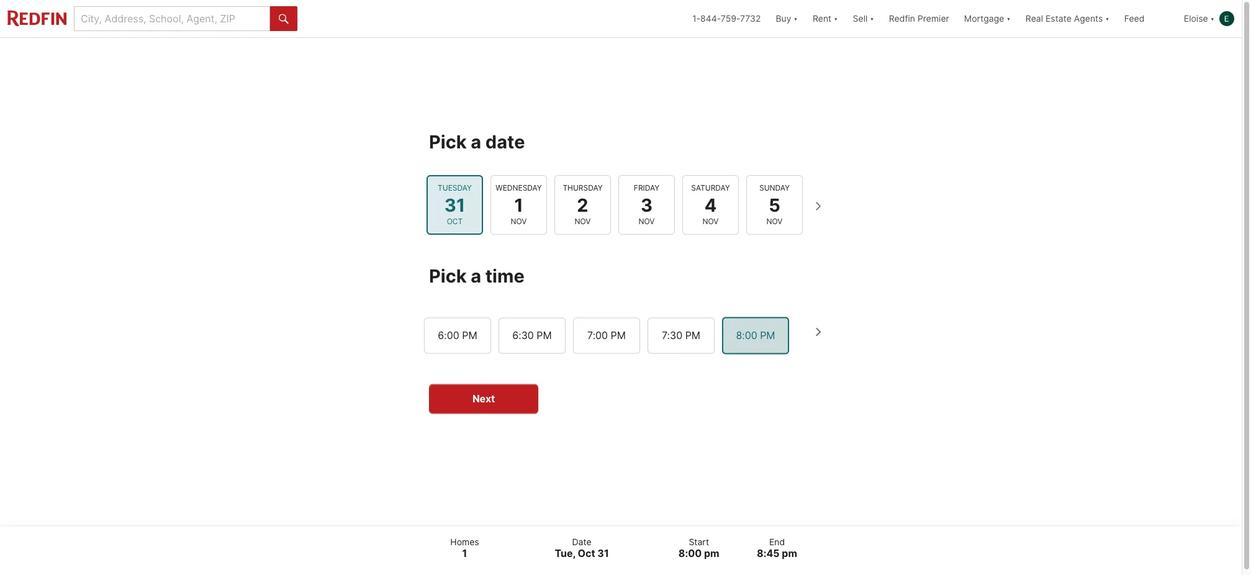 Task type: describe. For each thing, give the bounding box(es) containing it.
1-
[[693, 13, 701, 24]]

redfin
[[889, 13, 915, 24]]

mortgage ▾ button
[[964, 0, 1011, 37]]

thursday 2 nov
[[563, 183, 603, 226]]

6:00 pm
[[438, 329, 477, 341]]

rent ▾
[[813, 13, 838, 24]]

next button
[[429, 384, 538, 414]]

estate
[[1046, 13, 1072, 24]]

real estate agents ▾ link
[[1026, 0, 1110, 37]]

7:00 pm
[[588, 329, 626, 341]]

nov for 5
[[767, 217, 783, 226]]

6:30
[[512, 329, 534, 341]]

8:00 inside button
[[736, 329, 757, 341]]

feed button
[[1117, 0, 1177, 37]]

nov for 3
[[639, 217, 655, 226]]

saturday 4 nov
[[691, 183, 730, 226]]

wednesday 1 nov
[[496, 183, 542, 226]]

1 for homes 1
[[462, 547, 467, 560]]

2
[[577, 194, 588, 216]]

pick for pick a time
[[429, 265, 467, 287]]

7:30
[[662, 329, 683, 341]]

sell ▾
[[853, 13, 874, 24]]

next image
[[808, 322, 828, 342]]

31 inside tuesday 31 oct
[[445, 194, 465, 216]]

6:30 pm
[[512, 329, 552, 341]]

7:00
[[588, 329, 608, 341]]

7:30 pm
[[662, 329, 701, 341]]

▾ for mortgage ▾
[[1007, 13, 1011, 24]]

▾ for sell ▾
[[870, 13, 874, 24]]

3
[[641, 194, 653, 216]]

759-
[[721, 13, 740, 24]]

6:00
[[438, 329, 459, 341]]

1-844-759-7732
[[693, 13, 761, 24]]

7:30 pm button
[[648, 317, 715, 354]]

redfin premier button
[[882, 0, 957, 37]]

end
[[769, 537, 785, 547]]

date
[[486, 131, 525, 152]]

pick a time
[[429, 265, 525, 287]]

time
[[486, 265, 525, 287]]

pm for 8:00 pm
[[760, 329, 775, 341]]

pm inside start 8:00 pm
[[704, 547, 720, 560]]

start
[[689, 537, 709, 547]]

oct for 31
[[447, 217, 463, 226]]

4
[[705, 194, 717, 216]]

7:00 pm button
[[573, 317, 640, 354]]

pm for 7:00 pm
[[611, 329, 626, 341]]

mortgage ▾ button
[[957, 0, 1018, 37]]

friday 3 nov
[[634, 183, 660, 226]]

pm inside end 8:45 pm
[[782, 547, 797, 560]]

8:00 pm
[[736, 329, 775, 341]]

nov for 4
[[703, 217, 719, 226]]

saturday
[[691, 183, 730, 192]]

6:00 pm button
[[424, 317, 491, 354]]

eloise ▾
[[1184, 13, 1215, 24]]

tuesday 31 oct
[[438, 183, 472, 226]]

sunday
[[759, 183, 790, 192]]

1-844-759-7732 link
[[693, 13, 761, 24]]

buy ▾ button
[[776, 0, 798, 37]]

rent ▾ button
[[813, 0, 838, 37]]

date tue, oct  31
[[555, 537, 609, 560]]



Task type: vqa. For each thing, say whether or not it's contained in the screenshot.
SUNDAY 5 NOV
yes



Task type: locate. For each thing, give the bounding box(es) containing it.
8:00 inside start 8:00 pm
[[679, 547, 702, 560]]

0 horizontal spatial 31
[[445, 194, 465, 216]]

▾ right sell
[[870, 13, 874, 24]]

pick a date
[[429, 131, 525, 152]]

▾ right mortgage
[[1007, 13, 1011, 24]]

3 nov from the left
[[639, 217, 655, 226]]

rent
[[813, 13, 832, 24]]

City, Address, School, Agent, ZIP search field
[[74, 6, 270, 31]]

0 vertical spatial a
[[471, 131, 481, 152]]

31 right tue,
[[598, 547, 609, 560]]

nov inside saturday 4 nov
[[703, 217, 719, 226]]

31
[[445, 194, 465, 216], [598, 547, 609, 560]]

user photo image
[[1220, 11, 1235, 26]]

redfin premier
[[889, 13, 949, 24]]

nov down wednesday
[[511, 217, 527, 226]]

▾ for eloise ▾
[[1211, 13, 1215, 24]]

1 horizontal spatial oct
[[578, 547, 595, 560]]

2 pick from the top
[[429, 265, 467, 287]]

▾ inside mortgage ▾ dropdown button
[[1007, 13, 1011, 24]]

oct inside date tue, oct  31
[[578, 547, 595, 560]]

oct
[[447, 217, 463, 226], [578, 547, 595, 560]]

▾ for buy ▾
[[794, 13, 798, 24]]

pick left time
[[429, 265, 467, 287]]

nov down "5"
[[767, 217, 783, 226]]

homes
[[450, 537, 479, 547]]

▾ right agents
[[1106, 13, 1110, 24]]

0 vertical spatial pick
[[429, 131, 467, 152]]

wednesday
[[496, 183, 542, 192]]

0 vertical spatial 1
[[514, 194, 523, 216]]

pm left next image at the bottom right of page
[[760, 329, 775, 341]]

6 ▾ from the left
[[1211, 13, 1215, 24]]

end 8:45 pm
[[757, 537, 797, 560]]

tue,
[[555, 547, 576, 560]]

real
[[1026, 13, 1043, 24]]

nov inside friday 3 nov
[[639, 217, 655, 226]]

nov inside sunday 5 nov
[[767, 217, 783, 226]]

pick for pick a date
[[429, 131, 467, 152]]

▾ inside real estate agents ▾ link
[[1106, 13, 1110, 24]]

1 down wednesday
[[514, 194, 523, 216]]

sell ▾ button
[[846, 0, 882, 37]]

nov down "4"
[[703, 217, 719, 226]]

real estate agents ▾
[[1026, 13, 1110, 24]]

buy ▾ button
[[768, 0, 805, 37]]

a left time
[[471, 265, 481, 287]]

nov down 2
[[575, 217, 591, 226]]

0 vertical spatial oct
[[447, 217, 463, 226]]

pm for 7:30 pm
[[685, 329, 701, 341]]

a left "date"
[[471, 131, 481, 152]]

1 horizontal spatial 1
[[514, 194, 523, 216]]

4 ▾ from the left
[[1007, 13, 1011, 24]]

real estate agents ▾ button
[[1018, 0, 1117, 37]]

1 pick from the top
[[429, 131, 467, 152]]

31 inside date tue, oct  31
[[598, 547, 609, 560]]

▾ right buy
[[794, 13, 798, 24]]

pm right 7:00
[[611, 329, 626, 341]]

5 nov from the left
[[767, 217, 783, 226]]

rent ▾ button
[[805, 0, 846, 37]]

pm down end
[[782, 547, 797, 560]]

1 inside homes 1
[[462, 547, 467, 560]]

pm down 'start'
[[704, 547, 720, 560]]

▾ inside rent ▾ dropdown button
[[834, 13, 838, 24]]

1 vertical spatial pick
[[429, 265, 467, 287]]

1 horizontal spatial 8:00
[[736, 329, 757, 341]]

2 nov from the left
[[575, 217, 591, 226]]

nov inside "wednesday 1 nov"
[[511, 217, 527, 226]]

1 a from the top
[[471, 131, 481, 152]]

nov down the 3
[[639, 217, 655, 226]]

▾
[[794, 13, 798, 24], [834, 13, 838, 24], [870, 13, 874, 24], [1007, 13, 1011, 24], [1106, 13, 1110, 24], [1211, 13, 1215, 24]]

1 for wednesday 1 nov
[[514, 194, 523, 216]]

0 vertical spatial 8:00
[[736, 329, 757, 341]]

1 vertical spatial oct
[[578, 547, 595, 560]]

premier
[[918, 13, 949, 24]]

1 vertical spatial 1
[[462, 547, 467, 560]]

eloise
[[1184, 13, 1208, 24]]

submit search image
[[279, 14, 289, 24]]

6:30 pm button
[[499, 317, 566, 354]]

oct down date
[[578, 547, 595, 560]]

1 vertical spatial a
[[471, 265, 481, 287]]

homes 1
[[450, 537, 479, 560]]

buy ▾
[[776, 13, 798, 24]]

buy
[[776, 13, 791, 24]]

next image
[[808, 196, 828, 216]]

date
[[572, 537, 592, 547]]

7732
[[740, 13, 761, 24]]

1 nov from the left
[[511, 217, 527, 226]]

friday
[[634, 183, 660, 192]]

a
[[471, 131, 481, 152], [471, 265, 481, 287]]

0 horizontal spatial 1
[[462, 547, 467, 560]]

1 vertical spatial 31
[[598, 547, 609, 560]]

8:45
[[757, 547, 780, 560]]

nov inside thursday 2 nov
[[575, 217, 591, 226]]

1 down 'homes'
[[462, 547, 467, 560]]

1 horizontal spatial 31
[[598, 547, 609, 560]]

▾ left user photo
[[1211, 13, 1215, 24]]

tuesday
[[438, 183, 472, 192]]

31 down tuesday
[[445, 194, 465, 216]]

▾ right rent
[[834, 13, 838, 24]]

2 a from the top
[[471, 265, 481, 287]]

1 ▾ from the left
[[794, 13, 798, 24]]

mortgage ▾
[[964, 13, 1011, 24]]

8:00 pm button
[[722, 317, 789, 354]]

pm inside button
[[611, 329, 626, 341]]

nov for 1
[[511, 217, 527, 226]]

pm
[[462, 329, 477, 341], [537, 329, 552, 341], [611, 329, 626, 341], [685, 329, 701, 341], [760, 329, 775, 341], [704, 547, 720, 560], [782, 547, 797, 560]]

pick up tuesday
[[429, 131, 467, 152]]

844-
[[701, 13, 721, 24]]

5
[[769, 194, 781, 216]]

▾ for rent ▾
[[834, 13, 838, 24]]

pm for 6:30 pm
[[537, 329, 552, 341]]

3 ▾ from the left
[[870, 13, 874, 24]]

pick
[[429, 131, 467, 152], [429, 265, 467, 287]]

next
[[473, 393, 495, 405]]

1 vertical spatial 8:00
[[679, 547, 702, 560]]

0 horizontal spatial 8:00
[[679, 547, 702, 560]]

oct down tuesday
[[447, 217, 463, 226]]

a for date
[[471, 131, 481, 152]]

thursday
[[563, 183, 603, 192]]

a for time
[[471, 265, 481, 287]]

pm right 7:30
[[685, 329, 701, 341]]

sell
[[853, 13, 868, 24]]

pm right the 6:30
[[537, 329, 552, 341]]

pm right 6:00
[[462, 329, 477, 341]]

sell ▾ button
[[853, 0, 874, 37]]

▾ inside buy ▾ dropdown button
[[794, 13, 798, 24]]

nov
[[511, 217, 527, 226], [575, 217, 591, 226], [639, 217, 655, 226], [703, 217, 719, 226], [767, 217, 783, 226]]

oct inside tuesday 31 oct
[[447, 217, 463, 226]]

0 vertical spatial 31
[[445, 194, 465, 216]]

start 8:00 pm
[[679, 537, 720, 560]]

2 ▾ from the left
[[834, 13, 838, 24]]

4 nov from the left
[[703, 217, 719, 226]]

sunday 5 nov
[[759, 183, 790, 226]]

8:00
[[736, 329, 757, 341], [679, 547, 702, 560]]

5 ▾ from the left
[[1106, 13, 1110, 24]]

feed
[[1125, 13, 1145, 24]]

1
[[514, 194, 523, 216], [462, 547, 467, 560]]

agents
[[1074, 13, 1103, 24]]

pm for 6:00 pm
[[462, 329, 477, 341]]

1 inside "wednesday 1 nov"
[[514, 194, 523, 216]]

mortgage
[[964, 13, 1004, 24]]

nov for 2
[[575, 217, 591, 226]]

0 horizontal spatial oct
[[447, 217, 463, 226]]

▾ inside sell ▾ dropdown button
[[870, 13, 874, 24]]

oct for tue,
[[578, 547, 595, 560]]



